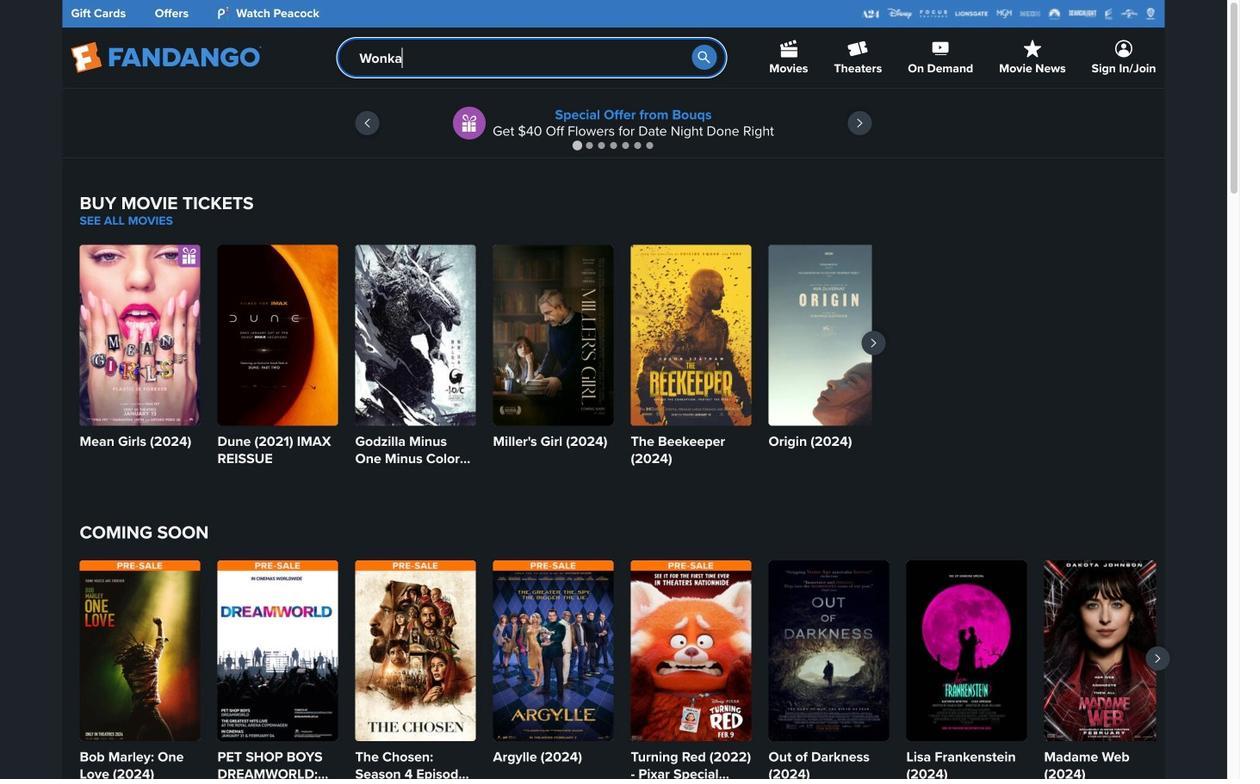 Task type: locate. For each thing, give the bounding box(es) containing it.
out of darkness (2024) poster image
[[769, 561, 889, 742]]

argylle (2024) poster image
[[493, 561, 614, 742]]

mean girls (2024) poster image
[[80, 245, 200, 426]]

the chosen: season 4 episodes 1-3 poster image
[[355, 561, 476, 742]]

miller's girl (2024) poster image
[[493, 245, 614, 426]]

0 vertical spatial region
[[62, 89, 1165, 158]]

Search by city, state, zip or movie text field
[[337, 38, 726, 78]]

1 vertical spatial region
[[80, 245, 889, 471]]

pet shop boys dreamworld: the greatest hits live at the royal arena copenhagen (2024) poster image
[[218, 561, 338, 742]]

origin (2024) poster image
[[769, 245, 889, 426]]

region
[[62, 89, 1165, 158], [80, 245, 889, 471], [80, 561, 1170, 780]]

2 vertical spatial region
[[80, 561, 1170, 780]]

the beekeeper (2024) poster image
[[631, 245, 752, 426]]

bob marley: one love (2024) poster image
[[80, 561, 200, 742]]

godzilla minus one minus color (2024) poster image
[[355, 245, 476, 426]]

None search field
[[337, 38, 726, 78]]



Task type: describe. For each thing, give the bounding box(es) containing it.
dune (2021) imax reissue poster image
[[218, 245, 338, 426]]

select a slide to show tab list
[[62, 139, 1165, 152]]

gift box white image
[[178, 245, 200, 267]]

lisa frankenstein (2024) poster image
[[907, 561, 1027, 742]]

turning red (2022) - pixar special theatrical engagement poster image
[[631, 561, 752, 742]]

madame web (2024) poster image
[[1044, 561, 1165, 742]]



Task type: vqa. For each thing, say whether or not it's contained in the screenshot.
region to the top
yes



